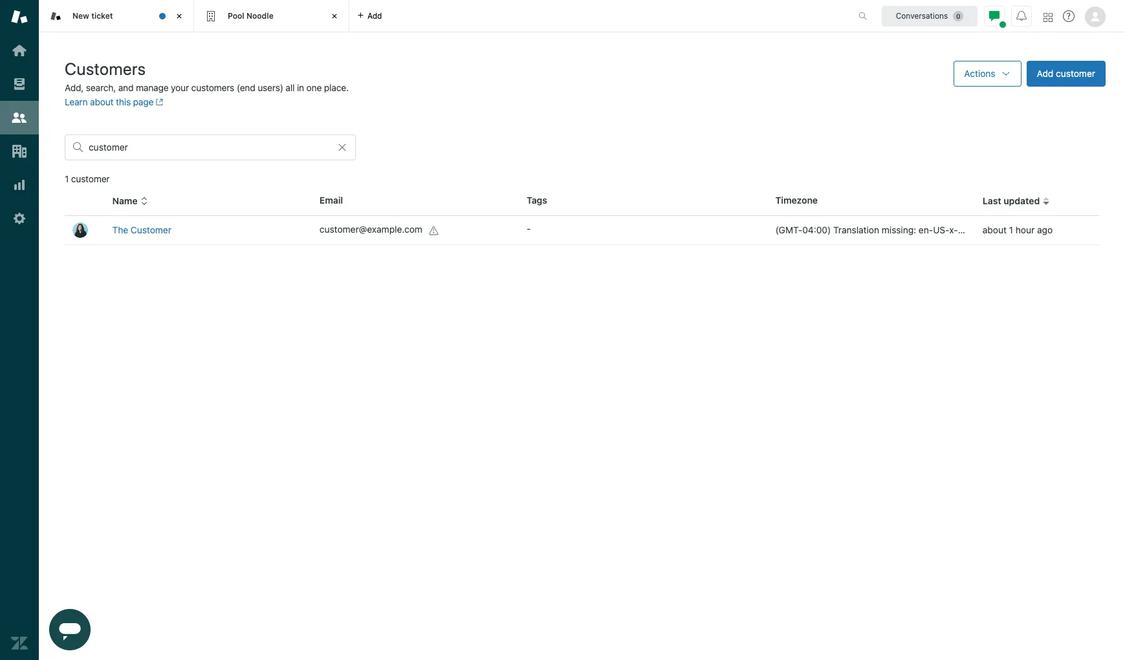 Task type: describe. For each thing, give the bounding box(es) containing it.
04:00)
[[802, 225, 831, 236]]

updated
[[1004, 195, 1040, 206]]

0 horizontal spatial about
[[90, 96, 114, 107]]

admin image
[[11, 210, 28, 227]]

customer for add customer
[[1056, 68, 1095, 79]]

ticket
[[91, 11, 113, 21]]

conversations
[[896, 11, 948, 20]]

missing:
[[882, 225, 916, 236]]

us-
[[933, 225, 949, 236]]

all
[[286, 82, 295, 93]]

customers
[[191, 82, 234, 93]]

Search customers field
[[89, 142, 332, 153]]

zendesk support image
[[11, 8, 28, 25]]

close image
[[173, 10, 186, 23]]

-
[[527, 223, 531, 234]]

customers add, search, and manage your customers (end users) all in one place.
[[65, 59, 349, 93]]

1 customer
[[65, 173, 110, 184]]

users)
[[258, 82, 283, 93]]

pool noodle
[[228, 11, 274, 21]]

name
[[112, 195, 138, 206]]

and
[[118, 82, 134, 93]]

add customer
[[1037, 68, 1095, 79]]

0 horizontal spatial 1
[[65, 173, 69, 184]]

new
[[72, 11, 89, 21]]

name button
[[112, 195, 148, 207]]

this
[[116, 96, 131, 107]]

timezone
[[776, 195, 818, 206]]

conversations button
[[882, 6, 978, 26]]

your
[[171, 82, 189, 93]]

one
[[306, 82, 322, 93]]

main element
[[0, 0, 39, 661]]

the customer
[[112, 225, 171, 236]]

manage
[[136, 82, 169, 93]]

close image
[[328, 10, 341, 23]]

email
[[320, 195, 343, 206]]

pool
[[228, 11, 244, 21]]

last updated
[[983, 195, 1040, 206]]

last updated button
[[983, 195, 1050, 207]]

actions button
[[954, 61, 1021, 87]]

add
[[1037, 68, 1054, 79]]

x icon image
[[337, 142, 347, 153]]

x-
[[949, 225, 958, 236]]

organizations image
[[11, 143, 28, 160]]

views image
[[11, 76, 28, 93]]



Task type: vqa. For each thing, say whether or not it's contained in the screenshot.
customer@example.com on the left
yes



Task type: locate. For each thing, give the bounding box(es) containing it.
hour
[[1016, 225, 1035, 236]]

noodle
[[246, 11, 274, 21]]

place.
[[324, 82, 349, 93]]

customer inside add customer 'button'
[[1056, 68, 1095, 79]]

about
[[90, 96, 114, 107], [983, 225, 1007, 236]]

customers
[[65, 59, 146, 78]]

add customer button
[[1027, 61, 1106, 87]]

last
[[983, 195, 1001, 206]]

search,
[[86, 82, 116, 93]]

1 vertical spatial 1
[[1009, 225, 1013, 236]]

learn about this page link
[[65, 96, 163, 107]]

0 vertical spatial customer
[[1056, 68, 1095, 79]]

1 horizontal spatial 1
[[1009, 225, 1013, 236]]

1.txt.timezone.america_new_york
[[958, 225, 1097, 236]]

actions
[[964, 68, 996, 79]]

(opens in a new tab) image
[[154, 99, 163, 106]]

in
[[297, 82, 304, 93]]

learn
[[65, 96, 88, 107]]

get help image
[[1063, 10, 1075, 22]]

add,
[[65, 82, 84, 93]]

tags
[[527, 195, 547, 206]]

1 vertical spatial customer
[[71, 173, 110, 184]]

customers image
[[11, 109, 28, 126]]

page
[[133, 96, 154, 107]]

(gmt-
[[776, 225, 803, 236]]

learn about this page
[[65, 96, 154, 107]]

reporting image
[[11, 177, 28, 193]]

pool noodle tab
[[194, 0, 349, 32]]

customer
[[131, 225, 171, 236]]

ago
[[1037, 225, 1053, 236]]

add
[[368, 11, 382, 20]]

translation
[[833, 225, 879, 236]]

1 right reporting icon
[[65, 173, 69, 184]]

1 left hour at the right top of the page
[[1009, 225, 1013, 236]]

new ticket tab
[[39, 0, 194, 32]]

unverified email image
[[429, 226, 439, 236]]

0 horizontal spatial customer
[[71, 173, 110, 184]]

1 vertical spatial about
[[983, 225, 1007, 236]]

about down search,
[[90, 96, 114, 107]]

(gmt-04:00) translation missing: en-us-x-1.txt.timezone.america_new_york
[[776, 225, 1097, 236]]

tabs tab list
[[39, 0, 845, 32]]

customer for 1 customer
[[71, 173, 110, 184]]

about 1 hour ago
[[983, 225, 1053, 236]]

get started image
[[11, 42, 28, 59]]

1 horizontal spatial about
[[983, 225, 1007, 236]]

zendesk image
[[11, 635, 28, 652]]

zendesk products image
[[1044, 13, 1053, 22]]

customer
[[1056, 68, 1095, 79], [71, 173, 110, 184]]

add button
[[349, 0, 390, 32]]

customer@example.com
[[320, 224, 422, 235]]

0 vertical spatial 1
[[65, 173, 69, 184]]

en-
[[919, 225, 933, 236]]

1 horizontal spatial customer
[[1056, 68, 1095, 79]]

new ticket
[[72, 11, 113, 21]]

the customer link
[[112, 225, 171, 236]]

(end
[[237, 82, 255, 93]]

button displays agent's chat status as online. image
[[989, 11, 1000, 21]]

0 vertical spatial about
[[90, 96, 114, 107]]

the
[[112, 225, 128, 236]]

about down last
[[983, 225, 1007, 236]]

1
[[65, 173, 69, 184], [1009, 225, 1013, 236]]

notifications image
[[1017, 11, 1027, 21]]



